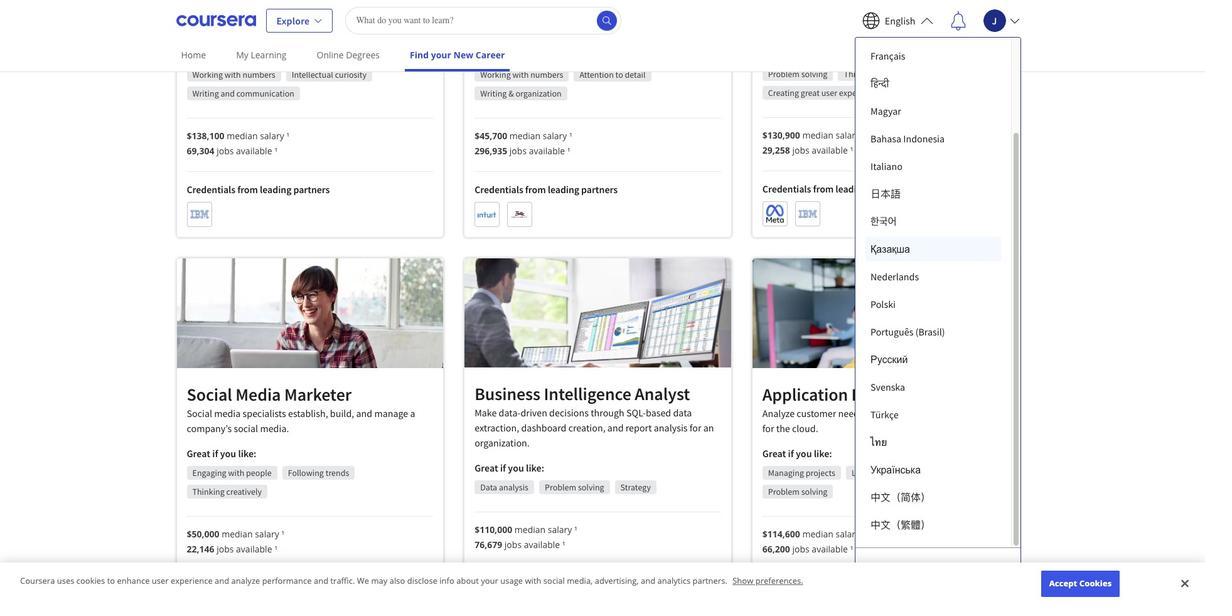 Task type: vqa. For each thing, say whether or not it's contained in the screenshot.
2nd 'financial' from the left
yes



Task type: locate. For each thing, give the bounding box(es) containing it.
0 horizontal spatial experience
[[171, 576, 213, 587]]

credentials for make data-driven decisions through sql-based data extraction, dashboard creation, and report analysis for an organization.
[[475, 578, 524, 590]]

my learning link
[[231, 41, 292, 69]]

0 horizontal spatial user
[[152, 576, 169, 587]]

for inside business intelligence analyst make data-driven decisions through sql-based data extraction, dashboard creation, and report analysis for an organization.
[[690, 422, 702, 435]]

like: up 'data analysis' in the left of the page
[[526, 462, 545, 475]]

writing for extract and analyze data to make informed business decisions.
[[192, 88, 219, 99]]

1 vertical spatial the
[[777, 423, 791, 435]]

1 vertical spatial to
[[616, 69, 623, 80]]

with left people
[[228, 468, 244, 479]]

analyze up 'my'
[[236, 9, 268, 21]]

projects
[[806, 468, 836, 479]]

from down $45,700 median salary ¹ 296,935 jobs available ¹
[[526, 183, 546, 196]]

0 vertical spatial your
[[431, 49, 451, 61]]

and right needs
[[866, 408, 882, 420]]

0 vertical spatial social
[[187, 384, 232, 406]]

learning left new
[[852, 468, 884, 479]]

salary inside $114,600 median salary ¹ 66,200 jobs available ¹
[[836, 529, 860, 541]]

available
[[812, 144, 848, 156], [236, 145, 272, 157], [529, 145, 565, 157], [524, 540, 560, 552], [236, 544, 272, 556], [812, 544, 848, 556]]

thinking creatively
[[844, 68, 914, 80], [192, 487, 262, 498]]

0 horizontal spatial to
[[107, 576, 115, 587]]

credentials down 69,304
[[187, 183, 236, 196]]

中文（简体）
[[871, 492, 931, 504]]

1 vertical spatial social
[[187, 407, 212, 420]]

polski
[[871, 298, 896, 311]]

numbers up organization
[[531, 69, 564, 80]]

application developer analyze customer needs and design systems and solutions for the cloud.
[[763, 384, 1006, 435]]

from down $130,900 median salary ¹ 29,258 jobs available ¹
[[814, 183, 834, 195]]

1 horizontal spatial working with numbers
[[481, 69, 564, 80]]

median for extract and analyze data to make informed business decisions.
[[227, 130, 258, 142]]

social up company's
[[187, 407, 212, 420]]

attention
[[580, 69, 614, 80]]

salary left 中文（繁體）
[[836, 529, 860, 541]]

0 vertical spatial the
[[847, 8, 861, 21]]

writing for record financial transactions and manage financial records.
[[481, 88, 507, 99]]

median
[[803, 129, 834, 141], [227, 130, 258, 142], [510, 130, 541, 142], [515, 525, 546, 536], [222, 529, 253, 541], [803, 529, 834, 541]]

like:
[[238, 49, 257, 61], [526, 49, 545, 62], [238, 448, 257, 460], [814, 448, 833, 460], [526, 462, 545, 475]]

1 vertical spatial data
[[673, 407, 692, 420]]

with right usage
[[525, 576, 542, 587]]

2 vertical spatial to
[[107, 576, 115, 587]]

leading down "$50,000 median salary ¹ 22,146 jobs available ¹"
[[260, 582, 292, 595]]

2 horizontal spatial user
[[964, 8, 982, 21]]

find
[[410, 49, 429, 61]]

coursera uses cookies to enhance user experience and analyze performance and traffic. we may also disclose info about your usage with social media, advertising, and analytics partners. show preferences.
[[20, 576, 804, 587]]

available up performance
[[236, 544, 272, 556]]

learning right 'my'
[[251, 49, 287, 61]]

median right $110,000
[[515, 525, 546, 536]]

for left an
[[690, 422, 702, 435]]

jobs right 66,200
[[793, 544, 810, 556]]

analysis right data
[[499, 482, 529, 494]]

manage
[[617, 9, 650, 21], [375, 407, 408, 420]]

0 vertical spatial manage
[[617, 9, 650, 21]]

credentials for design and develop the look, feel, function, and user experience of a website.
[[763, 183, 812, 195]]

credentials for analyze customer needs and design systems and solutions for the cloud.
[[763, 582, 812, 595]]

great up managing
[[763, 448, 786, 460]]

user right enhance
[[152, 576, 169, 587]]

svenska
[[871, 381, 906, 394]]

jobs right "76,679" on the bottom left
[[505, 540, 522, 552]]

thinking down engaging
[[192, 487, 225, 498]]

from left performance
[[238, 582, 258, 595]]

to
[[290, 9, 299, 21], [616, 69, 623, 80], [107, 576, 115, 587]]

with for extract and analyze data to make informed business decisions.
[[225, 69, 241, 80]]

1 horizontal spatial analysis
[[654, 422, 688, 435]]

intellectual
[[292, 69, 333, 80]]

0 horizontal spatial numbers
[[243, 69, 276, 80]]

credentials from leading partners down "$50,000 median salary ¹ 22,146 jobs available ¹"
[[187, 582, 330, 595]]

creatively down français
[[878, 68, 914, 80]]

if for business
[[500, 462, 506, 475]]

credentials down '22,146' on the left bottom of the page
[[187, 582, 236, 595]]

1 vertical spatial social
[[544, 576, 565, 587]]

median inside $130,900 median salary ¹ 29,258 jobs available ¹
[[803, 129, 834, 141]]

credentials down "76,679" on the bottom left
[[475, 578, 524, 590]]

None search field
[[346, 7, 622, 34]]

from for design and develop the look, feel, function, and user experience of a website.
[[814, 183, 834, 195]]

jobs inside the $110,000 median salary ¹ 76,679 jobs available ¹
[[505, 540, 522, 552]]

0 vertical spatial analyze
[[236, 9, 268, 21]]

english
[[885, 14, 916, 27]]

trends
[[326, 468, 349, 479]]

salary inside the $110,000 median salary ¹ 76,679 jobs available ¹
[[548, 525, 572, 536]]

credentials from leading partners for design and develop the look, feel, function, and user experience of a website.
[[763, 183, 906, 195]]

like: up projects
[[814, 448, 833, 460]]

¹
[[863, 129, 866, 141], [287, 130, 290, 142], [570, 130, 573, 142], [851, 144, 854, 156], [275, 145, 278, 157], [568, 145, 571, 157], [575, 525, 578, 536], [282, 529, 285, 541], [863, 529, 866, 541], [563, 540, 566, 552], [275, 544, 278, 556], [851, 544, 854, 556]]

decisions.
[[187, 24, 229, 36]]

0 horizontal spatial for
[[690, 422, 702, 435]]

great if you like: down decisions.
[[187, 49, 257, 61]]

great if you like: up engaging with people
[[187, 448, 257, 460]]

available inside "$50,000 median salary ¹ 22,146 jobs available ¹"
[[236, 544, 272, 556]]

76,679
[[475, 540, 503, 552]]

0 horizontal spatial working
[[192, 69, 223, 80]]

to left the make
[[290, 9, 299, 21]]

0 vertical spatial thinking
[[844, 68, 877, 80]]

managing
[[769, 468, 804, 479]]

working with numbers up 'writing & organization'
[[481, 69, 564, 80]]

credentials down 29,258
[[763, 183, 812, 195]]

if up managing
[[788, 448, 794, 460]]

working down career
[[481, 69, 511, 80]]

solving up great
[[802, 68, 828, 80]]

data-
[[499, 407, 521, 420]]

credentials from leading partners down the $110,000 median salary ¹ 76,679 jobs available ¹
[[475, 578, 618, 590]]

available right "76,679" on the bottom left
[[524, 540, 560, 552]]

and inside "record financial transactions and manage financial records."
[[598, 9, 615, 21]]

0 vertical spatial data
[[270, 9, 288, 21]]

and right function,
[[946, 8, 962, 21]]

developer
[[852, 384, 929, 406]]

1 vertical spatial thinking
[[192, 487, 225, 498]]

manage right build,
[[375, 407, 408, 420]]

and right build,
[[356, 407, 373, 420]]

design
[[884, 408, 912, 420]]

social inside privacy alert dialog
[[544, 576, 565, 587]]

$50,000 median salary ¹ 22,146 jobs available ¹
[[187, 529, 285, 556]]

1 vertical spatial thinking creatively
[[192, 487, 262, 498]]

0 vertical spatial experience
[[763, 23, 809, 36]]

leading for analyze customer needs and design systems and solutions for the cloud.
[[836, 582, 868, 595]]

1 horizontal spatial numbers
[[531, 69, 564, 80]]

decisions
[[550, 407, 589, 420]]

great if you like: up 'data analysis' in the left of the page
[[475, 462, 545, 475]]

salary inside $130,900 median salary ¹ 29,258 jobs available ¹
[[836, 129, 860, 141]]

social
[[234, 422, 258, 435], [544, 576, 565, 587]]

data right based
[[673, 407, 692, 420]]

1 horizontal spatial to
[[290, 9, 299, 21]]

1 horizontal spatial the
[[847, 8, 861, 21]]

like: up people
[[238, 448, 257, 460]]

writing and communication
[[192, 88, 294, 99]]

your right find
[[431, 49, 451, 61]]

median right $130,900
[[803, 129, 834, 141]]

thinking creatively down français
[[844, 68, 914, 80]]

from right preferences.
[[814, 582, 834, 595]]

0 horizontal spatial working with numbers
[[192, 69, 276, 80]]

to left detail
[[616, 69, 623, 80]]

1 horizontal spatial financial
[[652, 9, 689, 21]]

uses
[[57, 576, 74, 587]]

29,258
[[763, 144, 791, 156]]

website.
[[828, 23, 863, 36]]

make
[[475, 407, 497, 420]]

intellectual curiosity
[[292, 69, 367, 80]]

1 horizontal spatial thinking creatively
[[844, 68, 914, 80]]

available right 66,200
[[812, 544, 848, 556]]

may
[[371, 576, 388, 587]]

social down specialists
[[234, 422, 258, 435]]

jobs inside $130,900 median salary ¹ 29,258 jobs available ¹
[[793, 144, 810, 156]]

credentials for extract and analyze data to make informed business decisions.
[[187, 183, 236, 196]]

jobs right 29,258
[[793, 144, 810, 156]]

0 horizontal spatial writing
[[192, 88, 219, 99]]

2 vertical spatial user
[[152, 576, 169, 587]]

1 vertical spatial analyze
[[231, 576, 260, 587]]

salary inside $138,100 median salary ¹ 69,304 jobs available ¹
[[260, 130, 284, 142]]

show
[[733, 576, 754, 587]]

numbers for transactions
[[531, 69, 564, 80]]

bahasa
[[871, 133, 902, 145]]

you
[[220, 49, 236, 61], [508, 49, 524, 62], [220, 448, 236, 460], [796, 448, 812, 460], [508, 462, 524, 475]]

1 vertical spatial experience
[[171, 576, 213, 587]]

you up 'data analysis' in the left of the page
[[508, 462, 524, 475]]

credentials from leading partners down $114,600 median salary ¹ 66,200 jobs available ¹ at the right bottom of page
[[763, 582, 906, 595]]

credentials from leading partners down $138,100 median salary ¹ 69,304 jobs available ¹
[[187, 183, 330, 196]]

the down analyze
[[777, 423, 791, 435]]

user inside design and develop the look, feel, function, and user experience of a website.
[[964, 8, 982, 21]]

leading right usage
[[548, 578, 580, 590]]

working with numbers for and
[[192, 69, 276, 80]]

0 horizontal spatial analysis
[[499, 482, 529, 494]]

and right design
[[793, 8, 809, 21]]

problem solving down managing projects
[[769, 487, 828, 498]]

1 horizontal spatial social
[[544, 576, 565, 587]]

credentials from leading partners down $130,900 median salary ¹ 29,258 jobs available ¹
[[763, 183, 906, 195]]

problem solving
[[769, 68, 828, 80], [545, 482, 605, 494], [769, 487, 828, 498]]

user right function,
[[964, 8, 982, 21]]

problem
[[769, 68, 800, 80], [545, 482, 577, 494], [769, 487, 800, 498]]

with for social media specialists establish, build, and manage a company's social media.
[[228, 468, 244, 479]]

leading for make data-driven decisions through sql-based data extraction, dashboard creation, and report analysis for an organization.
[[548, 578, 580, 590]]

if for social
[[212, 448, 218, 460]]

salary down communication
[[260, 130, 284, 142]]

home
[[181, 49, 206, 61]]

0 vertical spatial to
[[290, 9, 299, 21]]

attention to detail
[[580, 69, 646, 80]]

median inside the $110,000 median salary ¹ 76,679 jobs available ¹
[[515, 525, 546, 536]]

0 horizontal spatial financial
[[506, 9, 542, 21]]

analyze
[[236, 9, 268, 21], [231, 576, 260, 587]]

learning
[[251, 49, 287, 61], [852, 468, 884, 479]]

a
[[821, 23, 826, 36], [410, 407, 415, 420]]

info
[[440, 576, 455, 587]]

available inside the $110,000 median salary ¹ 76,679 jobs available ¹
[[524, 540, 560, 552]]

salary down organization
[[543, 130, 567, 142]]

median inside $114,600 median salary ¹ 66,200 jobs available ¹
[[803, 529, 834, 541]]

available inside $45,700 median salary ¹ 296,935 jobs available ¹
[[529, 145, 565, 157]]

median inside "$50,000 median salary ¹ 22,146 jobs available ¹"
[[222, 529, 253, 541]]

leading for design and develop the look, feel, function, and user experience of a website.
[[836, 183, 868, 195]]

for down analyze
[[763, 423, 775, 435]]

2 horizontal spatial to
[[616, 69, 623, 80]]

systems
[[914, 408, 948, 420]]

data left the make
[[270, 9, 288, 21]]

available inside $138,100 median salary ¹ 69,304 jobs available ¹
[[236, 145, 272, 157]]

leading down $138,100 median salary ¹ 69,304 jobs available ¹
[[260, 183, 292, 196]]

jobs inside $138,100 median salary ¹ 69,304 jobs available ¹
[[217, 145, 234, 157]]

1 horizontal spatial a
[[821, 23, 826, 36]]

0 vertical spatial analysis
[[654, 422, 688, 435]]

and down through
[[608, 422, 624, 435]]

1 vertical spatial learning
[[852, 468, 884, 479]]

leading left 日本語
[[836, 183, 868, 195]]

0 horizontal spatial your
[[431, 49, 451, 61]]

the up website.
[[847, 8, 861, 21]]

you for business
[[508, 462, 524, 475]]

numbers down my learning
[[243, 69, 276, 80]]

1 horizontal spatial your
[[481, 576, 499, 587]]

from for extract and analyze data to make informed business decisions.
[[238, 183, 258, 196]]

business
[[367, 9, 403, 21]]

great if you like: up managing projects
[[763, 448, 833, 460]]

credentials from leading partners for extract and analyze data to make informed business decisions.
[[187, 183, 330, 196]]

available for make data-driven decisions through sql-based data extraction, dashboard creation, and report analysis for an organization.
[[524, 540, 560, 552]]

jobs inside $114,600 median salary ¹ 66,200 jobs available ¹
[[793, 544, 810, 556]]

analyze
[[763, 408, 795, 420]]

from for social media specialists establish, build, and manage a company's social media.
[[238, 582, 258, 595]]

credentials from leading partners down $45,700 median salary ¹ 296,935 jobs available ¹
[[475, 183, 618, 196]]

to inside privacy alert dialog
[[107, 576, 115, 587]]

available inside $114,600 median salary ¹ 66,200 jobs available ¹
[[812, 544, 848, 556]]

writing left &
[[481, 88, 507, 99]]

jobs for record financial transactions and manage financial records.
[[510, 145, 527, 157]]

median inside $138,100 median salary ¹ 69,304 jobs available ¹
[[227, 130, 258, 142]]

and left communication
[[221, 88, 235, 99]]

1 horizontal spatial for
[[763, 423, 775, 435]]

1 social from the top
[[187, 384, 232, 406]]

median right $50,000
[[222, 529, 253, 541]]

great up engaging
[[187, 448, 210, 460]]

1 vertical spatial your
[[481, 576, 499, 587]]

communication
[[237, 88, 294, 99]]

0 horizontal spatial thinking creatively
[[192, 487, 262, 498]]

jobs inside $45,700 median salary ¹ 296,935 jobs available ¹
[[510, 145, 527, 157]]

1 horizontal spatial user
[[822, 87, 838, 99]]

intelligence
[[544, 383, 632, 406]]

0 vertical spatial learning
[[251, 49, 287, 61]]

online degrees
[[317, 49, 380, 61]]

cloud.
[[793, 423, 819, 435]]

0 horizontal spatial a
[[410, 407, 415, 420]]

median inside $45,700 median salary ¹ 296,935 jobs available ¹
[[510, 130, 541, 142]]

1 horizontal spatial writing
[[481, 88, 507, 99]]

1 vertical spatial manage
[[375, 407, 408, 420]]

0 vertical spatial a
[[821, 23, 826, 36]]

66,200
[[763, 544, 791, 556]]

great for business intelligence analyst
[[475, 462, 498, 475]]

thinking up experiences
[[844, 68, 877, 80]]

online degrees link
[[312, 41, 385, 69]]

salary inside "$50,000 median salary ¹ 22,146 jobs available ¹"
[[255, 529, 279, 541]]

leading down $45,700 median salary ¹ 296,935 jobs available ¹
[[548, 183, 580, 196]]

from for record financial transactions and manage financial records.
[[526, 183, 546, 196]]

0 vertical spatial thinking creatively
[[844, 68, 914, 80]]

and left analytics
[[641, 576, 656, 587]]

partners for extract and analyze data to make informed business decisions.
[[294, 183, 330, 196]]

record financial transactions and manage financial records.
[[475, 9, 689, 37]]

from for make data-driven decisions through sql-based data extraction, dashboard creation, and report analysis for an organization.
[[526, 578, 546, 590]]

experience down design
[[763, 23, 809, 36]]

needs
[[839, 408, 864, 420]]

0 horizontal spatial manage
[[375, 407, 408, 420]]

with up the "writing and communication"
[[225, 69, 241, 80]]

manage up detail
[[617, 9, 650, 21]]

1 horizontal spatial working
[[481, 69, 511, 80]]

available right 296,935
[[529, 145, 565, 157]]

great
[[801, 87, 820, 99]]

1 horizontal spatial experience
[[763, 23, 809, 36]]

you for social
[[220, 448, 236, 460]]

1 vertical spatial a
[[410, 407, 415, 420]]

cookies
[[1080, 579, 1112, 590]]

0 horizontal spatial thinking
[[192, 487, 225, 498]]

working with numbers for financial
[[481, 69, 564, 80]]

credentials
[[763, 183, 812, 195], [187, 183, 236, 196], [475, 183, 524, 196], [475, 578, 524, 590], [187, 582, 236, 595], [763, 582, 812, 595]]

with inside privacy alert dialog
[[525, 576, 542, 587]]

and left traffic.
[[314, 576, 329, 587]]

like: for business
[[526, 462, 545, 475]]

you right career
[[508, 49, 524, 62]]

analyze inside privacy alert dialog
[[231, 576, 260, 587]]

1 horizontal spatial manage
[[617, 9, 650, 21]]

new
[[454, 49, 474, 61]]

with up 'writing & organization'
[[513, 69, 529, 80]]

user right great
[[822, 87, 838, 99]]

median for design and develop the look, feel, function, and user experience of a website.
[[803, 129, 834, 141]]

1 horizontal spatial data
[[673, 407, 692, 420]]

1 horizontal spatial creatively
[[878, 68, 914, 80]]

data
[[270, 9, 288, 21], [673, 407, 692, 420]]

media.
[[260, 422, 289, 435]]

salary inside $45,700 median salary ¹ 296,935 jobs available ¹
[[543, 130, 567, 142]]

(brasil)
[[916, 326, 946, 338]]

median for analyze customer needs and design systems and solutions for the cloud.
[[803, 529, 834, 541]]

0 vertical spatial user
[[964, 8, 982, 21]]

credentials from leading partners for social media specialists establish, build, and manage a company's social media.
[[187, 582, 330, 595]]

jobs for design and develop the look, feel, function, and user experience of a website.
[[793, 144, 810, 156]]

detail
[[625, 69, 646, 80]]

0 vertical spatial social
[[234, 422, 258, 435]]

social left media,
[[544, 576, 565, 587]]

user inside privacy alert dialog
[[152, 576, 169, 587]]

organization
[[516, 88, 562, 99]]

partners
[[870, 183, 906, 195], [294, 183, 330, 196], [582, 183, 618, 196], [582, 578, 618, 590], [294, 582, 330, 595], [870, 582, 906, 595]]

manage inside "record financial transactions and manage financial records."
[[617, 9, 650, 21]]

jobs inside "$50,000 median salary ¹ 22,146 jobs available ¹"
[[217, 544, 234, 556]]

with
[[225, 69, 241, 80], [513, 69, 529, 80], [228, 468, 244, 479], [525, 576, 542, 587]]

working for extract and analyze data to make informed business decisions.
[[192, 69, 223, 80]]

leading for extract and analyze data to make informed business decisions.
[[260, 183, 292, 196]]

$138,100
[[187, 130, 225, 142]]

0 horizontal spatial data
[[270, 9, 288, 21]]

if up 'data analysis' in the left of the page
[[500, 462, 506, 475]]

0 horizontal spatial social
[[234, 422, 258, 435]]

available inside $130,900 median salary ¹ 29,258 jobs available ¹
[[812, 144, 848, 156]]

salary for analyze customer needs and design systems and solutions for the cloud.
[[836, 529, 860, 541]]

0 horizontal spatial creatively
[[226, 487, 262, 498]]

menu
[[866, 0, 1001, 538]]

social up media
[[187, 384, 232, 406]]

available for social media specialists establish, build, and manage a company's social media.
[[236, 544, 272, 556]]

your inside privacy alert dialog
[[481, 576, 499, 587]]

career
[[476, 49, 505, 61]]

0 horizontal spatial the
[[777, 423, 791, 435]]

analyze inside extract and analyze data to make informed business decisions.
[[236, 9, 268, 21]]

and inside business intelligence analyst make data-driven decisions through sql-based data extraction, dashboard creation, and report analysis for an organization.
[[608, 422, 624, 435]]

1 vertical spatial creatively
[[226, 487, 262, 498]]

your right the about
[[481, 576, 499, 587]]



Task type: describe. For each thing, give the bounding box(es) containing it.
marketer
[[284, 384, 352, 406]]

creating great user experiences
[[769, 87, 883, 99]]

problem solving up great
[[769, 68, 828, 80]]

salary for record financial transactions and manage financial records.
[[543, 130, 567, 142]]

problem down managing
[[769, 487, 800, 498]]

working for record financial transactions and manage financial records.
[[481, 69, 511, 80]]

português
[[871, 326, 914, 338]]

great if you like: for social
[[187, 448, 257, 460]]

available for record financial transactions and manage financial records.
[[529, 145, 565, 157]]

salary for design and develop the look, feel, function, and user experience of a website.
[[836, 129, 860, 141]]

experience inside design and develop the look, feel, function, and user experience of a website.
[[763, 23, 809, 36]]

coursera image
[[176, 10, 256, 30]]

show preferences. link
[[733, 576, 804, 587]]

traffic.
[[331, 576, 355, 587]]

based
[[646, 407, 671, 420]]

application developer image
[[753, 259, 1020, 369]]

extract
[[187, 9, 216, 21]]

solving left strategy at right
[[578, 482, 605, 494]]

partners for analyze customer needs and design systems and solutions for the cloud.
[[870, 582, 906, 595]]

like: for social
[[238, 448, 257, 460]]

हिन्दी
[[871, 77, 890, 90]]

jobs for extract and analyze data to make informed business decisions.
[[217, 145, 234, 157]]

problem solving down creation,
[[545, 482, 605, 494]]

social media marketer social media specialists establish, build, and manage a company's social media.
[[187, 384, 415, 435]]

great right new
[[475, 49, 498, 62]]

salary for make data-driven decisions through sql-based data extraction, dashboard creation, and report analysis for an organization.
[[548, 525, 572, 536]]

available for analyze customer needs and design systems and solutions for the cloud.
[[812, 544, 848, 556]]

and right systems
[[950, 408, 966, 420]]

to inside extract and analyze data to make informed business decisions.
[[290, 9, 299, 21]]

data
[[481, 482, 497, 494]]

median for social media specialists establish, build, and manage a company's social media.
[[222, 529, 253, 541]]

available for design and develop the look, feel, function, and user experience of a website.
[[812, 144, 848, 156]]

and down "$50,000 median salary ¹ 22,146 jobs available ¹"
[[215, 576, 229, 587]]

media
[[214, 407, 241, 420]]

partners for make data-driven decisions through sql-based data extraction, dashboard creation, and report analysis for an organization.
[[582, 578, 618, 590]]

magyar
[[871, 105, 902, 117]]

and inside extract and analyze data to make informed business decisions.
[[218, 9, 234, 21]]

credentials from leading partners for analyze customer needs and design systems and solutions for the cloud.
[[763, 582, 906, 595]]

solutions
[[968, 408, 1006, 420]]

a inside 'social media marketer social media specialists establish, build, and manage a company's social media.'
[[410, 407, 415, 420]]

advertising,
[[595, 576, 639, 587]]

performance
[[262, 576, 312, 587]]

analysis inside business intelligence analyst make data-driven decisions through sql-based data extraction, dashboard creation, and report analysis for an organization.
[[654, 422, 688, 435]]

business intelligence analyst make data-driven decisions through sql-based data extraction, dashboard creation, and report analysis for an organization.
[[475, 383, 714, 450]]

jobs for analyze customer needs and design systems and solutions for the cloud.
[[793, 544, 810, 556]]

extract and analyze data to make informed business decisions.
[[187, 9, 403, 36]]

partners for design and develop the look, feel, function, and user experience of a website.
[[870, 183, 906, 195]]

managing projects
[[769, 468, 836, 479]]

informed
[[326, 9, 365, 21]]

jobs for make data-driven decisions through sql-based data extraction, dashboard creation, and report analysis for an organization.
[[505, 540, 522, 552]]

problem up creating
[[769, 68, 800, 80]]

partners for social media specialists establish, build, and manage a company's social media.
[[294, 582, 330, 595]]

&
[[509, 88, 514, 99]]

cookies
[[76, 576, 105, 587]]

numbers for analyze
[[243, 69, 276, 80]]

my
[[236, 49, 249, 61]]

feel,
[[886, 8, 904, 21]]

中文（繁體）
[[871, 519, 931, 532]]

privacy alert dialog
[[0, 564, 1206, 608]]

sql-
[[627, 407, 646, 420]]

jobs for social media specialists establish, build, and manage a company's social media.
[[217, 544, 234, 556]]

$110,000
[[475, 525, 513, 536]]

solving down projects
[[802, 487, 828, 498]]

curiosity
[[335, 69, 367, 80]]

technologies
[[903, 468, 951, 479]]

like: up the "writing and communication"
[[238, 49, 257, 61]]

if down records.
[[500, 49, 506, 62]]

credentials for record financial transactions and manage financial records.
[[475, 183, 524, 196]]

$114,600
[[763, 529, 801, 541]]

great down decisions.
[[187, 49, 210, 61]]

partners for record financial transactions and manage financial records.
[[582, 183, 618, 196]]

leading for record financial transactions and manage financial records.
[[548, 183, 580, 196]]

transactions
[[544, 9, 596, 21]]

credentials from leading partners for record financial transactions and manage financial records.
[[475, 183, 618, 196]]

credentials from leading partners for make data-driven decisions through sql-based data extraction, dashboard creation, and report analysis for an organization.
[[475, 578, 618, 590]]

customer
[[797, 408, 837, 420]]

organization.
[[475, 437, 530, 450]]

with for record financial transactions and manage financial records.
[[513, 69, 529, 80]]

a inside design and develop the look, feel, function, and user experience of a website.
[[821, 23, 826, 36]]

from for analyze customer needs and design systems and solutions for the cloud.
[[814, 582, 834, 595]]

develop
[[811, 8, 845, 21]]

like: up organization
[[526, 49, 545, 62]]

like: for application
[[814, 448, 833, 460]]

disclose
[[407, 576, 438, 587]]

1 horizontal spatial learning
[[852, 468, 884, 479]]

nederlands
[[871, 271, 919, 283]]

english button
[[855, 4, 941, 37]]

home link
[[176, 41, 211, 69]]

296,935
[[475, 145, 508, 157]]

social media marketer image
[[177, 259, 443, 368]]

$45,700
[[475, 130, 508, 142]]

data inside extract and analyze data to make informed business decisions.
[[270, 9, 288, 21]]

through
[[591, 407, 625, 420]]

manage inside 'social media marketer social media specialists establish, build, and manage a company's social media.'
[[375, 407, 408, 420]]

media,
[[567, 576, 593, 587]]

$110,000 median salary ¹ 76,679 jobs available ¹
[[475, 525, 578, 552]]

great for social media marketer
[[187, 448, 210, 460]]

1 vertical spatial analysis
[[499, 482, 529, 494]]

2 social from the top
[[187, 407, 212, 420]]

writing & organization
[[481, 88, 562, 99]]

great for application developer
[[763, 448, 786, 460]]

design
[[763, 8, 791, 21]]

українська
[[871, 464, 921, 477]]

69,304
[[187, 145, 214, 157]]

engaging
[[192, 468, 226, 479]]

record
[[475, 9, 504, 21]]

dashboard
[[522, 422, 567, 435]]

the inside application developer analyze customer needs and design systems and solutions for the cloud.
[[777, 423, 791, 435]]

2 financial from the left
[[652, 9, 689, 21]]

application
[[763, 384, 848, 406]]

coursera
[[20, 576, 55, 587]]

if for application
[[788, 448, 794, 460]]

your inside find your new career link
[[431, 49, 451, 61]]

$138,100 median salary ¹ 69,304 jobs available ¹
[[187, 130, 290, 157]]

türkçe
[[871, 409, 899, 421]]

company's
[[187, 422, 232, 435]]

experience inside privacy alert dialog
[[171, 576, 213, 587]]

data inside business intelligence analyst make data-driven decisions through sql-based data extraction, dashboard creation, and report analysis for an organization.
[[673, 407, 692, 420]]

partners.
[[693, 576, 728, 587]]

salary for extract and analyze data to make informed business decisions.
[[260, 130, 284, 142]]

media
[[236, 384, 281, 406]]

1 vertical spatial user
[[822, 87, 838, 99]]

қазақша
[[871, 243, 911, 256]]

$130,900 median salary ¹ 29,258 jobs available ¹
[[763, 129, 866, 156]]

menu containing français
[[866, 0, 1001, 538]]

if right 'home' link in the left top of the page
[[212, 49, 218, 61]]

$45,700 median salary ¹ 296,935 jobs available ¹
[[475, 130, 573, 157]]

русский
[[871, 354, 908, 366]]

learning new technologies
[[852, 468, 951, 479]]

following
[[288, 468, 324, 479]]

help center image
[[1173, 575, 1188, 590]]

$114,600 median salary ¹ 66,200 jobs available ¹
[[763, 529, 866, 556]]

italiano
[[871, 160, 903, 173]]

data analysis
[[481, 482, 529, 494]]

0 vertical spatial creatively
[[878, 68, 914, 80]]

extraction,
[[475, 422, 520, 435]]

accept cookies button
[[1042, 572, 1120, 598]]

for inside application developer analyze customer needs and design systems and solutions for the cloud.
[[763, 423, 775, 435]]

great if you like: down records.
[[475, 49, 545, 62]]

engaging with people
[[192, 468, 272, 479]]

creating
[[769, 87, 799, 99]]

great if you like: for application
[[763, 448, 833, 460]]

median for make data-driven decisions through sql-based data extraction, dashboard creation, and report analysis for an organization.
[[515, 525, 546, 536]]

indonesia
[[904, 133, 945, 145]]

1 horizontal spatial thinking
[[844, 68, 877, 80]]

analytics
[[658, 576, 691, 587]]

following trends
[[288, 468, 349, 479]]

available for extract and analyze data to make informed business decisions.
[[236, 145, 272, 157]]

the inside design and develop the look, feel, function, and user experience of a website.
[[847, 8, 861, 21]]

find your new career
[[410, 49, 505, 61]]

you for application
[[796, 448, 812, 460]]

median for record financial transactions and manage financial records.
[[510, 130, 541, 142]]

0 horizontal spatial learning
[[251, 49, 287, 61]]

1 financial from the left
[[506, 9, 542, 21]]

日本語
[[871, 188, 901, 200]]

credentials for social media specialists establish, build, and manage a company's social media.
[[187, 582, 236, 595]]

salary for social media specialists establish, build, and manage a company's social media.
[[255, 529, 279, 541]]

of
[[811, 23, 819, 36]]

great if you like: for business
[[475, 462, 545, 475]]

driven
[[521, 407, 548, 420]]

social inside 'social media marketer social media specialists establish, build, and manage a company's social media.'
[[234, 422, 258, 435]]

problem right 'data analysis' in the left of the page
[[545, 482, 577, 494]]

português (brasil)
[[871, 326, 946, 338]]

and inside 'social media marketer social media specialists establish, build, and manage a company's social media.'
[[356, 407, 373, 420]]

my learning
[[236, 49, 287, 61]]

leading for social media specialists establish, build, and manage a company's social media.
[[260, 582, 292, 595]]

online
[[317, 49, 344, 61]]

you down decisions.
[[220, 49, 236, 61]]



